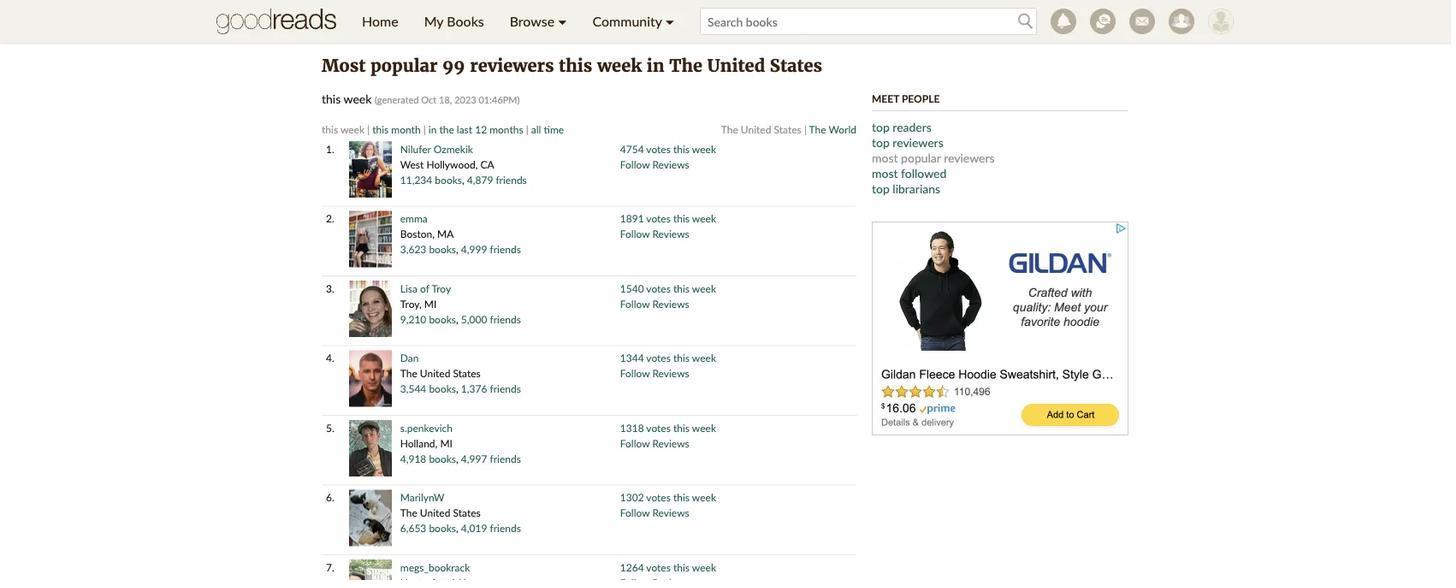 Task type: locate. For each thing, give the bounding box(es) containing it.
emma image
[[349, 211, 392, 268]]

dan the united states 3,544 books , 1,376 friends
[[400, 352, 521, 395]]

reviews inside 1318 votes this week follow reviews
[[653, 437, 690, 449]]

megs_bookrack link
[[400, 561, 470, 574]]

reviews down 1891 votes this week link
[[653, 228, 690, 240]]

reviewers down readers
[[893, 135, 944, 149]]

week
[[598, 55, 642, 77], [344, 91, 372, 106], [341, 123, 365, 135], [692, 143, 717, 155], [692, 212, 717, 225], [692, 282, 717, 295], [692, 352, 717, 364], [692, 422, 717, 434], [692, 491, 717, 504], [692, 561, 717, 574]]

6 votes from the top
[[647, 491, 671, 504]]

follow reviews link for 1891
[[620, 228, 690, 240]]

reviews down 1344 votes this week link
[[653, 367, 690, 380]]

books right 6,653
[[429, 522, 456, 535]]

west
[[400, 158, 424, 170]]

inbox image
[[1130, 9, 1156, 34]]

week down 1540 votes this week follow reviews
[[692, 352, 717, 364]]

2 ▾ from the left
[[666, 13, 675, 30]]

4 follow from the top
[[620, 367, 650, 380]]

follow inside 1318 votes this week follow reviews
[[620, 437, 650, 449]]

1318 votes this week follow reviews
[[620, 422, 717, 449]]

week for 1344 votes this week follow reviews
[[692, 352, 717, 364]]

6 reviews from the top
[[653, 507, 690, 519]]

books inside nilufer ozmekik west hollywood, ca 11,234 books , 4,879 friends
[[435, 173, 462, 186]]

reviews down 1540 votes this week link
[[653, 298, 690, 310]]

follow inside 4754 votes  this week follow reviews
[[620, 158, 650, 170]]

marilynw image
[[349, 490, 392, 547]]

united inside marilynw the united states 6,653 books , 4,019 friends
[[420, 507, 451, 519]]

follow
[[620, 158, 650, 170], [620, 228, 650, 240], [620, 298, 650, 310], [620, 367, 650, 380], [620, 437, 650, 449], [620, 507, 650, 519]]

7.
[[326, 561, 335, 574]]

friends inside nilufer ozmekik west hollywood, ca 11,234 books , 4,879 friends
[[496, 173, 527, 186]]

reviews inside 4754 votes  this week follow reviews
[[653, 158, 690, 170]]

most
[[322, 55, 366, 77]]

follow for 1318
[[620, 437, 650, 449]]

votes inside 1302 votes this week follow reviews
[[647, 491, 671, 504]]

4 | from the left
[[805, 123, 807, 135]]

friends inside lisa of troy troy, mi 9,210 books , 5,000 friends
[[490, 313, 521, 325]]

0 vertical spatial popular
[[371, 55, 438, 77]]

popular inside top readers top reviewers most popular reviewers most followed top librarians
[[902, 150, 941, 165]]

votes inside 1318 votes this week follow reviews
[[647, 422, 671, 434]]

marilynw the united states 6,653 books , 4,019 friends
[[400, 491, 521, 535]]

, inside nilufer ozmekik west hollywood, ca 11,234 books , 4,879 friends
[[462, 173, 465, 186]]

week down 1318 votes this week follow reviews
[[692, 491, 717, 504]]

0 vertical spatial in
[[647, 55, 665, 77]]

my group discussions image
[[1091, 9, 1116, 34]]

friends right 4,019
[[490, 522, 521, 535]]

, left 5,000
[[456, 313, 459, 325]]

1 horizontal spatial mi
[[440, 437, 453, 449]]

4,997
[[461, 452, 487, 465]]

week down 1302 votes this week follow reviews
[[692, 561, 717, 574]]

books right 3,544
[[429, 383, 456, 395]]

most down 'top reviewers' link
[[872, 150, 899, 165]]

3,544 books link
[[400, 383, 456, 395]]

week inside 1540 votes this week follow reviews
[[692, 282, 717, 295]]

6 follow reviews link from the top
[[620, 507, 690, 519]]

1264 votes this week
[[620, 561, 717, 574]]

reviews down the 1318 votes this week link
[[653, 437, 690, 449]]

united up 6,653 books link
[[420, 507, 451, 519]]

menu
[[349, 0, 687, 43]]

most up top librarians 'link'
[[872, 166, 899, 180]]

states up 1,376
[[453, 367, 481, 380]]

books down hollywood,
[[435, 173, 462, 186]]

1 follow reviews link from the top
[[620, 158, 690, 170]]

this inside 1302 votes this week follow reviews
[[674, 491, 690, 504]]

dan image
[[349, 351, 392, 407]]

books inside emma boston, ma 3,623 books , 4,999 friends
[[429, 243, 456, 256]]

week inside 4754 votes  this week follow reviews
[[692, 143, 717, 155]]

votes right 1891
[[647, 212, 671, 225]]

mi inside s.penkevich holland, mi 4,918 books , 4,997 friends
[[440, 437, 453, 449]]

0 vertical spatial reviewers
[[470, 55, 554, 77]]

votes for 1891
[[647, 212, 671, 225]]

4,879 friends link
[[467, 173, 527, 186]]

top reviewers link
[[872, 135, 944, 149]]

4,879
[[467, 173, 493, 186]]

reviewers up 01:46pm)
[[470, 55, 554, 77]]

united up 3,544 books link
[[420, 367, 451, 380]]

follow inside 1302 votes this week follow reviews
[[620, 507, 650, 519]]

this right "1540" on the left
[[674, 282, 690, 295]]

ozmekik
[[434, 143, 473, 155]]

, left 4,997
[[456, 452, 459, 465]]

top down most followed link
[[872, 181, 890, 196]]

1 horizontal spatial in
[[647, 55, 665, 77]]

popular up (generated
[[371, 55, 438, 77]]

follow reviews link down 1344 votes this week link
[[620, 367, 690, 380]]

friends right 4,999 at the top
[[490, 243, 521, 256]]

2 vertical spatial top
[[872, 181, 890, 196]]

mi inside lisa of troy troy, mi 9,210 books , 5,000 friends
[[424, 298, 437, 310]]

1 vertical spatial most
[[872, 166, 899, 180]]

follow for 1344
[[620, 367, 650, 380]]

2 horizontal spatial reviewers
[[944, 150, 995, 165]]

week down 1891 votes this week follow reviews
[[692, 282, 717, 295]]

4 votes from the top
[[647, 352, 671, 364]]

0 horizontal spatial popular
[[371, 55, 438, 77]]

books down the ma
[[429, 243, 456, 256]]

▾ for browse ▾
[[558, 13, 567, 30]]

, left 4,999 at the top
[[456, 243, 459, 256]]

week left this month link at the top left of the page
[[341, 123, 365, 135]]

1891 votes this week follow reviews
[[620, 212, 717, 240]]

friends right 1,376
[[490, 383, 521, 395]]

week down community
[[598, 55, 642, 77]]

follow inside 1344 votes this week follow reviews
[[620, 367, 650, 380]]

, left 1,376
[[456, 383, 459, 395]]

1 vertical spatial mi
[[440, 437, 453, 449]]

my books link
[[411, 0, 497, 43]]

1344
[[620, 352, 644, 364]]

votes right 1264
[[647, 561, 671, 574]]

follow down the 1302
[[620, 507, 650, 519]]

mi up 9,210 books link
[[424, 298, 437, 310]]

browse
[[510, 13, 555, 30]]

| right month
[[423, 123, 426, 135]]

2 vertical spatial reviewers
[[944, 150, 995, 165]]

1 horizontal spatial ▾
[[666, 13, 675, 30]]

0 vertical spatial top
[[872, 119, 890, 134]]

bob builder image
[[1209, 9, 1235, 34]]

2 follow from the top
[[620, 228, 650, 240]]

4 follow reviews link from the top
[[620, 367, 690, 380]]

votes right "1318"
[[647, 422, 671, 434]]

0 vertical spatial mi
[[424, 298, 437, 310]]

librarians
[[893, 181, 941, 196]]

follow inside 1540 votes this week follow reviews
[[620, 298, 650, 310]]

4,019 friends link
[[461, 522, 521, 535]]

5 reviews from the top
[[653, 437, 690, 449]]

this week | this month | in the last 12 months | all time
[[322, 123, 564, 135]]

friends right 4,997
[[490, 452, 521, 465]]

this inside 1318 votes this week follow reviews
[[674, 422, 690, 434]]

emma link
[[400, 212, 428, 225]]

3 votes from the top
[[647, 282, 671, 295]]

4 reviews from the top
[[653, 367, 690, 380]]

votes inside 4754 votes  this week follow reviews
[[647, 143, 671, 155]]

▾ right 'browse'
[[558, 13, 567, 30]]

states left the world "link"
[[774, 123, 802, 135]]

3 follow from the top
[[620, 298, 650, 310]]

week inside 1302 votes this week follow reviews
[[692, 491, 717, 504]]

votes right "1540" on the left
[[647, 282, 671, 295]]

the inside marilynw the united states 6,653 books , 4,019 friends
[[400, 507, 418, 519]]

lisa of troy link
[[400, 282, 451, 295]]

| left all
[[526, 123, 529, 135]]

votes for 1264
[[647, 561, 671, 574]]

hollywood,
[[427, 158, 478, 170]]

4,019
[[461, 522, 487, 535]]

reviewers for this
[[470, 55, 554, 77]]

ma
[[437, 228, 454, 240]]

reviews inside 1302 votes this week follow reviews
[[653, 507, 690, 519]]

votes for 1344
[[647, 352, 671, 364]]

this right 4754
[[674, 143, 690, 155]]

| left the world "link"
[[805, 123, 807, 135]]

follow reviews link down 1540 votes this week link
[[620, 298, 690, 310]]

oct
[[421, 94, 437, 105]]

friends inside dan the united states 3,544 books , 1,376 friends
[[490, 383, 521, 395]]

week down 1344 votes this week follow reviews
[[692, 422, 717, 434]]

follow down "1318"
[[620, 437, 650, 449]]

1 vertical spatial reviewers
[[893, 135, 944, 149]]

5 follow reviews link from the top
[[620, 437, 690, 449]]

books right 9,210
[[429, 313, 456, 325]]

votes right 4754
[[647, 143, 671, 155]]

▾
[[558, 13, 567, 30], [666, 13, 675, 30]]

reviews down 4754 votes  this week link
[[653, 158, 690, 170]]

follow reviews link for 1344
[[620, 367, 690, 380]]

votes inside 1891 votes this week follow reviews
[[647, 212, 671, 225]]

popular up followed
[[902, 150, 941, 165]]

books down holland,
[[429, 452, 456, 465]]

1 vertical spatial top
[[872, 135, 890, 149]]

votes for 1540
[[647, 282, 671, 295]]

reviewers up followed
[[944, 150, 995, 165]]

follow down 1344
[[620, 367, 650, 380]]

reviews for 1318
[[653, 437, 690, 449]]

votes inside 1540 votes this week follow reviews
[[647, 282, 671, 295]]

0 horizontal spatial mi
[[424, 298, 437, 310]]

top down top readers link
[[872, 135, 890, 149]]

friends right 5,000
[[490, 313, 521, 325]]

in down "community ▾" dropdown button
[[647, 55, 665, 77]]

united
[[708, 55, 766, 77], [741, 123, 772, 135], [420, 367, 451, 380], [420, 507, 451, 519]]

in left the at the left top
[[429, 123, 437, 135]]

1,376
[[461, 383, 487, 395]]

this down most
[[322, 91, 341, 106]]

2 votes from the top
[[647, 212, 671, 225]]

week right 4754
[[692, 143, 717, 155]]

week inside 1318 votes this week follow reviews
[[692, 422, 717, 434]]

in
[[647, 55, 665, 77], [429, 123, 437, 135]]

11,234
[[400, 173, 433, 186]]

1 votes from the top
[[647, 143, 671, 155]]

this week (generated oct 18, 2023 01:46pm)
[[322, 91, 520, 106]]

11,234 books link
[[400, 173, 462, 186]]

4754 votes  this week follow reviews
[[620, 143, 717, 170]]

mi up 4,918 books 'link'
[[440, 437, 453, 449]]

community ▾ button
[[580, 0, 687, 43]]

votes for 4754
[[647, 143, 671, 155]]

1 ▾ from the left
[[558, 13, 567, 30]]

1 follow from the top
[[620, 158, 650, 170]]

6 follow from the top
[[620, 507, 650, 519]]

this right "1318"
[[674, 422, 690, 434]]

7 votes from the top
[[647, 561, 671, 574]]

follow reviews link down 1302 votes this week link at the bottom left
[[620, 507, 690, 519]]

this
[[559, 55, 593, 77], [322, 91, 341, 106], [322, 123, 338, 135], [373, 123, 389, 135], [674, 143, 690, 155], [674, 212, 690, 225], [674, 282, 690, 295], [674, 352, 690, 364], [674, 422, 690, 434], [674, 491, 690, 504], [674, 561, 690, 574]]

1302 votes this week link
[[620, 491, 717, 504]]

popular
[[371, 55, 438, 77], [902, 150, 941, 165]]

1.
[[326, 143, 335, 155]]

| left this month link at the top left of the page
[[367, 123, 370, 135]]

▾ for community ▾
[[666, 13, 675, 30]]

follow reviews link
[[620, 158, 690, 170], [620, 228, 690, 240], [620, 298, 690, 310], [620, 367, 690, 380], [620, 437, 690, 449], [620, 507, 690, 519]]

most
[[872, 150, 899, 165], [872, 166, 899, 180]]

reviews inside 1891 votes this week follow reviews
[[653, 228, 690, 240]]

1 vertical spatial in
[[429, 123, 437, 135]]

most followed link
[[872, 166, 947, 180]]

week inside 1344 votes this week follow reviews
[[692, 352, 717, 364]]

this right the 1302
[[674, 491, 690, 504]]

9,210 books link
[[400, 313, 456, 325]]

community ▾
[[593, 13, 675, 30]]

0 horizontal spatial ▾
[[558, 13, 567, 30]]

friend requests image
[[1169, 9, 1195, 34]]

follow down "1540" on the left
[[620, 298, 650, 310]]

4,999
[[461, 243, 487, 256]]

in for the
[[429, 123, 437, 135]]

▾ right community
[[666, 13, 675, 30]]

states up 4,019
[[453, 507, 481, 519]]

1 horizontal spatial reviewers
[[893, 135, 944, 149]]

0 horizontal spatial in
[[429, 123, 437, 135]]

votes right the 1302
[[647, 491, 671, 504]]

2 follow reviews link from the top
[[620, 228, 690, 240]]

follow inside 1891 votes this week follow reviews
[[620, 228, 650, 240]]

votes right 1344
[[647, 352, 671, 364]]

s.penkevich
[[400, 422, 453, 434]]

follow down 1891
[[620, 228, 650, 240]]

3 reviews from the top
[[653, 298, 690, 310]]

dan
[[400, 352, 419, 364]]

9,210
[[400, 313, 427, 325]]

week inside 1891 votes this week follow reviews
[[692, 212, 717, 225]]

top librarians link
[[872, 181, 941, 196]]

this right 1891
[[674, 212, 690, 225]]

notifications image
[[1051, 9, 1077, 34]]

mi
[[424, 298, 437, 310], [440, 437, 453, 449]]

1540
[[620, 282, 644, 295]]

, left the 4,879
[[462, 173, 465, 186]]

this inside 4754 votes  this week follow reviews
[[674, 143, 690, 155]]

Search books text field
[[700, 8, 1038, 35]]

the
[[670, 55, 703, 77], [722, 123, 739, 135], [810, 123, 827, 135], [400, 367, 418, 380], [400, 507, 418, 519]]

books inside dan the united states 3,544 books , 1,376 friends
[[429, 383, 456, 395]]

boston,
[[400, 228, 435, 240]]

united inside dan the united states 3,544 books , 1,376 friends
[[420, 367, 451, 380]]

s.penkevich link
[[400, 422, 453, 434]]

books inside s.penkevich holland, mi 4,918 books , 4,997 friends
[[429, 452, 456, 465]]

1 horizontal spatial popular
[[902, 150, 941, 165]]

reviews down 1302 votes this week link at the bottom left
[[653, 507, 690, 519]]

votes inside 1344 votes this week follow reviews
[[647, 352, 671, 364]]

|
[[367, 123, 370, 135], [423, 123, 426, 135], [526, 123, 529, 135], [805, 123, 807, 135]]

▾ inside dropdown button
[[666, 13, 675, 30]]

reviews for 1891
[[653, 228, 690, 240]]

megs_bookrack image
[[349, 560, 392, 580]]

menu containing home
[[349, 0, 687, 43]]

follow down 4754
[[620, 158, 650, 170]]

reviews inside 1344 votes this week follow reviews
[[653, 367, 690, 380]]

1 vertical spatial popular
[[902, 150, 941, 165]]

1 reviews from the top
[[653, 158, 690, 170]]

follow reviews link down the 1318 votes this week link
[[620, 437, 690, 449]]

this right 1344
[[674, 352, 690, 364]]

2 reviews from the top
[[653, 228, 690, 240]]

books inside lisa of troy troy, mi 9,210 books , 5,000 friends
[[429, 313, 456, 325]]

4,999 friends link
[[461, 243, 521, 256]]

(generated
[[375, 94, 419, 105]]

3 follow reviews link from the top
[[620, 298, 690, 310]]

▾ inside popup button
[[558, 13, 567, 30]]

states inside dan the united states 3,544 books , 1,376 friends
[[453, 367, 481, 380]]

week down 4754 votes  this week follow reviews
[[692, 212, 717, 225]]

5 follow from the top
[[620, 437, 650, 449]]

follow reviews link down 1891 votes this week link
[[620, 228, 690, 240]]

5 votes from the top
[[647, 422, 671, 434]]

follow reviews link down 4754 votes  this week link
[[620, 158, 690, 170]]

top down meet at the right of the page
[[872, 119, 890, 134]]

3.
[[326, 282, 335, 295]]

4,918
[[400, 452, 427, 465]]

reviewers
[[470, 55, 554, 77], [893, 135, 944, 149], [944, 150, 995, 165]]

friends right the 4,879
[[496, 173, 527, 186]]

, left 4,019
[[456, 522, 459, 535]]

lisa of troy image
[[349, 281, 392, 337]]

0 horizontal spatial reviewers
[[470, 55, 554, 77]]

reviews for 4754
[[653, 158, 690, 170]]

community
[[593, 13, 662, 30]]

reviews inside 1540 votes this week follow reviews
[[653, 298, 690, 310]]

1344 votes this week follow reviews
[[620, 352, 717, 380]]

books inside marilynw the united states 6,653 books , 4,019 friends
[[429, 522, 456, 535]]

0 vertical spatial most
[[872, 150, 899, 165]]

friends
[[496, 173, 527, 186], [490, 243, 521, 256], [490, 313, 521, 325], [490, 383, 521, 395], [490, 452, 521, 465], [490, 522, 521, 535]]



Task type: describe. For each thing, give the bounding box(es) containing it.
my books
[[424, 13, 484, 30]]

the united states | the world
[[722, 123, 857, 135]]

follow reviews link for 1540
[[620, 298, 690, 310]]

week down most
[[344, 91, 372, 106]]

this month link
[[373, 123, 421, 135]]

this inside 1891 votes this week follow reviews
[[674, 212, 690, 225]]

5.
[[326, 422, 335, 434]]

week for 1891 votes this week follow reviews
[[692, 212, 717, 225]]

top readers top reviewers most popular reviewers most followed top librarians
[[872, 119, 995, 196]]

votes for 1318
[[647, 422, 671, 434]]

the world link
[[810, 123, 857, 135]]

, inside dan the united states 3,544 books , 1,376 friends
[[456, 383, 459, 395]]

, inside s.penkevich holland, mi 4,918 books , 4,997 friends
[[456, 452, 459, 465]]

the united states link
[[722, 123, 802, 135]]

last
[[457, 123, 473, 135]]

reviews for 1344
[[653, 367, 690, 380]]

nilufer ozmekik image
[[349, 141, 392, 198]]

this down browse ▾ popup button
[[559, 55, 593, 77]]

months
[[490, 123, 524, 135]]

1 | from the left
[[367, 123, 370, 135]]

99
[[443, 55, 465, 77]]

megs_bookrack
[[400, 561, 470, 574]]

2 top from the top
[[872, 135, 890, 149]]

follow reviews link for 1318
[[620, 437, 690, 449]]

18,
[[439, 94, 452, 105]]

follow for 1891
[[620, 228, 650, 240]]

marilynw link
[[400, 491, 445, 504]]

1344 votes this week link
[[620, 352, 717, 364]]

Search for books to add to your shelves search field
[[700, 8, 1038, 35]]

most popular reviewers link
[[872, 150, 995, 165]]

my
[[424, 13, 444, 30]]

top readers link
[[872, 119, 932, 134]]

emma
[[400, 212, 428, 225]]

in for the
[[647, 55, 665, 77]]

, inside lisa of troy troy, mi 9,210 books , 5,000 friends
[[456, 313, 459, 325]]

3 | from the left
[[526, 123, 529, 135]]

1 top from the top
[[872, 119, 890, 134]]

people
[[902, 92, 940, 104]]

dan link
[[400, 352, 419, 364]]

this right 1264
[[674, 561, 690, 574]]

1318
[[620, 422, 644, 434]]

reviews for 1540
[[653, 298, 690, 310]]

time
[[544, 123, 564, 135]]

4,918 books link
[[400, 452, 456, 465]]

this up 1.
[[322, 123, 338, 135]]

week for 1264 votes this week
[[692, 561, 717, 574]]

this inside 1344 votes this week follow reviews
[[674, 352, 690, 364]]

1,376 friends link
[[461, 383, 521, 395]]

reviewers for most
[[893, 135, 944, 149]]

2.
[[326, 212, 335, 225]]

nilufer
[[400, 143, 431, 155]]

friends inside marilynw the united states 6,653 books , 4,019 friends
[[490, 522, 521, 535]]

6.
[[326, 491, 335, 504]]

1264 votes this week link
[[620, 561, 717, 574]]

all
[[531, 123, 541, 135]]

3,544
[[400, 383, 427, 395]]

follow reviews link for 4754
[[620, 158, 690, 170]]

1318 votes this week link
[[620, 422, 717, 434]]

follow for 4754
[[620, 158, 650, 170]]

united left the world "link"
[[741, 123, 772, 135]]

follow reviews link for 1302
[[620, 507, 690, 519]]

the inside dan the united states 3,544 books , 1,376 friends
[[400, 367, 418, 380]]

friends inside emma boston, ma 3,623 books , 4,999 friends
[[490, 243, 521, 256]]

week for 4754 votes  this week follow reviews
[[692, 143, 717, 155]]

all time link
[[531, 123, 564, 135]]

week for 1540 votes this week follow reviews
[[692, 282, 717, 295]]

3,623
[[400, 243, 427, 256]]

follow for 1302
[[620, 507, 650, 519]]

advertisement region
[[872, 222, 1129, 436]]

4.
[[326, 352, 335, 364]]

home link
[[349, 0, 411, 43]]

1302
[[620, 491, 644, 504]]

holland,
[[400, 437, 438, 449]]

readers
[[893, 119, 932, 134]]

01:46pm)
[[479, 94, 520, 105]]

1264
[[620, 561, 644, 574]]

3,623 books link
[[400, 243, 456, 256]]

troy
[[432, 282, 451, 295]]

nilufer ozmekik west hollywood, ca 11,234 books , 4,879 friends
[[400, 143, 527, 186]]

votes for 1302
[[647, 491, 671, 504]]

, inside marilynw the united states 6,653 books , 4,019 friends
[[456, 522, 459, 535]]

2 | from the left
[[423, 123, 426, 135]]

the
[[440, 123, 454, 135]]

this left month
[[373, 123, 389, 135]]

4,997 friends link
[[461, 452, 521, 465]]

1891
[[620, 212, 644, 225]]

1891 votes this week link
[[620, 212, 717, 225]]

browse ▾ button
[[497, 0, 580, 43]]

books
[[447, 13, 484, 30]]

most popular 99 reviewers this week in the united states
[[322, 55, 823, 77]]

1540 votes this week link
[[620, 282, 717, 295]]

2 most from the top
[[872, 166, 899, 180]]

lisa of troy troy, mi 9,210 books , 5,000 friends
[[400, 282, 521, 325]]

2023
[[455, 94, 477, 105]]

states up the united states | the world
[[770, 55, 823, 77]]

3 top from the top
[[872, 181, 890, 196]]

follow for 1540
[[620, 298, 650, 310]]

nilufer ozmekik link
[[400, 143, 473, 155]]

6,653
[[400, 522, 427, 535]]

5,000 friends link
[[461, 313, 521, 325]]

of
[[420, 282, 430, 295]]

12
[[475, 123, 487, 135]]

week for 1302 votes this week follow reviews
[[692, 491, 717, 504]]

4754 votes  this week link
[[620, 143, 717, 155]]

, inside emma boston, ma 3,623 books , 4,999 friends
[[456, 243, 459, 256]]

s.penkevich holland, mi 4,918 books , 4,997 friends
[[400, 422, 521, 465]]

5,000
[[461, 313, 487, 325]]

home
[[362, 13, 399, 30]]

states inside marilynw the united states 6,653 books , 4,019 friends
[[453, 507, 481, 519]]

united up the united states link
[[708, 55, 766, 77]]

friends inside s.penkevich holland, mi 4,918 books , 4,997 friends
[[490, 452, 521, 465]]

month
[[392, 123, 421, 135]]

marilynw
[[400, 491, 445, 504]]

browse ▾
[[510, 13, 567, 30]]

reviews for 1302
[[653, 507, 690, 519]]

6,653 books link
[[400, 522, 456, 535]]

meet
[[872, 92, 900, 104]]

1 most from the top
[[872, 150, 899, 165]]

meet people
[[872, 92, 940, 104]]

week for 1318 votes this week follow reviews
[[692, 422, 717, 434]]

s.penkevich image
[[349, 420, 392, 477]]

this inside 1540 votes this week follow reviews
[[674, 282, 690, 295]]



Task type: vqa. For each thing, say whether or not it's contained in the screenshot.


